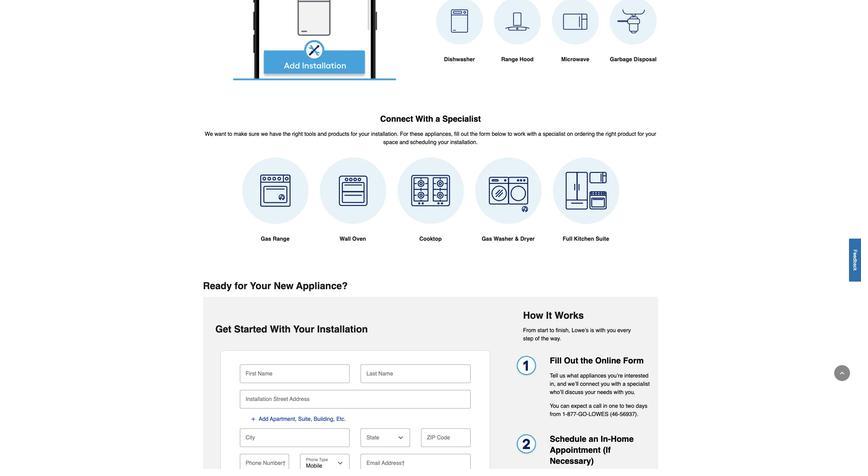 Task type: describe. For each thing, give the bounding box(es) containing it.
who'll
[[550, 390, 564, 396]]

one
[[610, 403, 619, 410]]

installation
[[317, 324, 368, 335]]

f e e d b a c k button
[[850, 239, 862, 282]]

877-
[[568, 412, 579, 418]]

days
[[636, 403, 648, 410]]

schedule
[[550, 435, 587, 444]]

tell
[[550, 373, 559, 379]]

oven
[[353, 236, 366, 242]]

product
[[618, 131, 637, 137]]

2 horizontal spatial for
[[638, 131, 645, 137]]

go-
[[579, 412, 589, 418]]

appointment
[[550, 446, 601, 455]]

0 vertical spatial with
[[416, 114, 434, 124]]

full
[[563, 236, 573, 242]]

range inside range hood link
[[502, 56, 519, 63]]

space
[[384, 139, 398, 145]]

your down appliances,
[[438, 139, 449, 145]]

gas range
[[261, 236, 290, 242]]

in,
[[550, 381, 556, 388]]

we want to make sure we have the right tools and products for your installation. for these appliances, fill out the form below to work with a specialist on ordering the right product for your space and scheduling your installation.
[[205, 131, 657, 145]]

1 horizontal spatial installation.
[[451, 139, 478, 145]]

discuss
[[566, 390, 584, 396]]

fill
[[455, 131, 460, 137]]

ordering
[[575, 131, 595, 137]]

kitchen
[[575, 236, 595, 242]]

1 horizontal spatial for
[[351, 131, 358, 137]]

step
[[524, 336, 534, 342]]

in-
[[601, 435, 611, 444]]

you
[[550, 403, 560, 410]]

work
[[514, 131, 526, 137]]

you inside from start to finish, lowe's is with you every step of the way.
[[608, 328, 616, 334]]

FirstName text field
[[243, 365, 347, 380]]

necessary)
[[550, 457, 594, 466]]

full kitchen suite
[[563, 236, 610, 242]]

c
[[853, 266, 859, 268]]

connect
[[581, 381, 600, 388]]

below
[[492, 131, 507, 137]]

ready
[[203, 280, 232, 291]]

LastName text field
[[364, 365, 468, 380]]

etc.
[[337, 416, 346, 423]]

1 right from the left
[[292, 131, 303, 137]]

0 horizontal spatial with
[[270, 324, 291, 335]]

0 horizontal spatial for
[[235, 280, 248, 291]]

with down you're
[[612, 381, 622, 388]]

way.
[[551, 336, 562, 342]]

dishwasher
[[444, 56, 475, 63]]

gas for gas washer & dryer
[[482, 236, 493, 242]]

fill
[[550, 356, 562, 366]]

a phone screen with an add installation message. image
[[205, 0, 425, 80]]

garbage disposal link
[[610, 0, 657, 80]]

every
[[618, 328, 631, 334]]

add apartment, suite, building, etc. button
[[250, 416, 346, 423]]

2 e from the top
[[853, 255, 859, 258]]

for
[[400, 131, 409, 137]]

and inside the tell us what appliances you're interested in, and we'll connect you with a specialist who'll discuss your needs with you.
[[558, 381, 567, 388]]

a inside you can expect a call in one to two days from 1-877-go-lowes (46-56937).
[[589, 403, 592, 410]]

your right product
[[646, 131, 657, 137]]

d
[[853, 258, 859, 261]]

an icon of a microwave. image
[[552, 0, 599, 45]]

your inside the tell us what appliances you're interested in, and we'll connect you with a specialist who'll discuss your needs with you.
[[586, 390, 596, 396]]

building,
[[314, 416, 335, 423]]

full kitchen suite link
[[553, 158, 620, 260]]

(46-
[[611, 412, 620, 418]]

cooktop link
[[398, 158, 464, 260]]

zipcode text field
[[424, 429, 468, 444]]

an icon of a dishwasher. image
[[436, 0, 483, 45]]

1 e from the top
[[853, 253, 859, 255]]

cooktop
[[420, 236, 442, 242]]

city text field
[[243, 429, 347, 444]]

address1 text field
[[243, 390, 468, 405]]

f
[[853, 250, 859, 253]]

0 vertical spatial installation.
[[371, 131, 399, 137]]

connect with a specialist
[[381, 114, 481, 124]]

wall
[[340, 236, 351, 242]]

to inside from start to finish, lowe's is with you every step of the way.
[[550, 328, 555, 334]]

interested
[[625, 373, 649, 379]]

gas range link
[[242, 158, 309, 260]]

sure
[[249, 131, 260, 137]]

an icon of a refrigerator, microwave and range. image
[[553, 158, 620, 224]]

k
[[853, 268, 859, 271]]

from start to finish, lowe's is with you every step of the way.
[[524, 328, 631, 342]]

can
[[561, 403, 570, 410]]

dryer
[[521, 236, 535, 242]]

an icon of a number one. image
[[513, 356, 539, 379]]

form
[[624, 356, 644, 366]]

suite,
[[298, 416, 312, 423]]

gas washer & dryer link
[[475, 158, 542, 260]]

(if
[[604, 446, 611, 455]]

gas for gas range
[[261, 236, 271, 242]]

how
[[524, 310, 544, 321]]



Task type: locate. For each thing, give the bounding box(es) containing it.
an icon of a cooktop. image
[[398, 158, 464, 224]]

in
[[604, 403, 608, 410]]

specialist inside we want to make sure we have the right tools and products for your installation. for these appliances, fill out the form below to work with a specialist on ordering the right product for your space and scheduling your installation.
[[543, 131, 566, 137]]

your right products at left
[[359, 131, 370, 137]]

range inside gas range link
[[273, 236, 290, 242]]

emailAddress text field
[[364, 454, 468, 469]]

you up the needs
[[601, 381, 610, 388]]

ready for your new appliance?
[[203, 280, 348, 291]]

installation. down out
[[451, 139, 478, 145]]

a up the k
[[853, 263, 859, 266]]

to right want
[[228, 131, 232, 137]]

out
[[565, 356, 579, 366]]

with right is
[[596, 328, 606, 334]]

specialist down interested
[[628, 381, 650, 388]]

specialist
[[443, 114, 481, 124]]

you.
[[626, 390, 636, 396]]

range
[[502, 56, 519, 63], [273, 236, 290, 242]]

a left call
[[589, 403, 592, 410]]

have
[[270, 131, 282, 137]]

1 horizontal spatial range
[[502, 56, 519, 63]]

and right the tools
[[318, 131, 327, 137]]

fill out the online form
[[550, 356, 644, 366]]

1 vertical spatial your
[[294, 324, 315, 335]]

56937).
[[620, 412, 639, 418]]

1-
[[563, 412, 568, 418]]

connect
[[381, 114, 414, 124]]

specialist inside the tell us what appliances you're interested in, and we'll connect you with a specialist who'll discuss your needs with you.
[[628, 381, 650, 388]]

these
[[410, 131, 424, 137]]

gas washer & dryer
[[482, 236, 535, 242]]

you're
[[608, 373, 623, 379]]

b
[[853, 261, 859, 263]]

a inside "button"
[[853, 263, 859, 266]]

a right the work
[[539, 131, 542, 137]]

with right the started
[[270, 324, 291, 335]]

is
[[591, 328, 595, 334]]

appliances
[[581, 373, 607, 379]]

an icon of a range hood. image
[[494, 0, 541, 45]]

microwave
[[562, 56, 590, 63]]

garbage disposal
[[610, 56, 657, 63]]

an icon of a number two. image
[[513, 434, 539, 457]]

to left the work
[[508, 131, 513, 137]]

out
[[461, 131, 469, 137]]

you inside the tell us what appliances you're interested in, and we'll connect you with a specialist who'll discuss your needs with you.
[[601, 381, 610, 388]]

0 horizontal spatial installation.
[[371, 131, 399, 137]]

installation. up space
[[371, 131, 399, 137]]

make
[[234, 131, 247, 137]]

gas
[[261, 236, 271, 242], [482, 236, 493, 242]]

1 horizontal spatial right
[[606, 131, 617, 137]]

for right products at left
[[351, 131, 358, 137]]

add
[[259, 416, 269, 423]]

installation.
[[371, 131, 399, 137], [451, 139, 478, 145]]

you
[[608, 328, 616, 334], [601, 381, 610, 388]]

1 horizontal spatial gas
[[482, 236, 493, 242]]

the
[[283, 131, 291, 137], [471, 131, 478, 137], [597, 131, 605, 137], [542, 336, 549, 342], [581, 356, 593, 366]]

a inside we want to make sure we have the right tools and products for your installation. for these appliances, fill out the form below to work with a specialist on ordering the right product for your space and scheduling your installation.
[[539, 131, 542, 137]]

we
[[205, 131, 213, 137]]

dishwasher link
[[436, 0, 483, 80]]

products
[[329, 131, 350, 137]]

wall oven link
[[320, 158, 387, 260]]

0 horizontal spatial range
[[273, 236, 290, 242]]

right
[[292, 131, 303, 137], [606, 131, 617, 137]]

specialist
[[543, 131, 566, 137], [628, 381, 650, 388]]

the inside from start to finish, lowe's is with you every step of the way.
[[542, 336, 549, 342]]

1 vertical spatial installation.
[[451, 139, 478, 145]]

your down connect
[[586, 390, 596, 396]]

schedule an in-home appointment (if necessary)
[[550, 435, 634, 466]]

1 vertical spatial you
[[601, 381, 610, 388]]

1 horizontal spatial with
[[416, 114, 434, 124]]

0 horizontal spatial gas
[[261, 236, 271, 242]]

plus image
[[251, 417, 256, 422]]

washer
[[494, 236, 514, 242]]

home
[[611, 435, 634, 444]]

two
[[626, 403, 635, 410]]

1 horizontal spatial specialist
[[628, 381, 650, 388]]

specialist left on
[[543, 131, 566, 137]]

e up b
[[853, 255, 859, 258]]

an icon of a washer and dryer. image
[[475, 158, 542, 224]]

to
[[228, 131, 232, 137], [508, 131, 513, 137], [550, 328, 555, 334], [620, 403, 625, 410]]

0 vertical spatial range
[[502, 56, 519, 63]]

for right product
[[638, 131, 645, 137]]

0 horizontal spatial right
[[292, 131, 303, 137]]

tools
[[305, 131, 316, 137]]

2 vertical spatial and
[[558, 381, 567, 388]]

want
[[215, 131, 226, 137]]

call
[[594, 403, 602, 410]]

wall oven
[[340, 236, 366, 242]]

garbage
[[610, 56, 633, 63]]

and down us
[[558, 381, 567, 388]]

to up way. at bottom
[[550, 328, 555, 334]]

hood
[[520, 56, 534, 63]]

range hood
[[502, 56, 534, 63]]

gas inside gas range link
[[261, 236, 271, 242]]

an
[[589, 435, 599, 444]]

what
[[567, 373, 579, 379]]

to left two
[[620, 403, 625, 410]]

with up these
[[416, 114, 434, 124]]

a up appliances,
[[436, 114, 441, 124]]

for right ready
[[235, 280, 248, 291]]

0 vertical spatial specialist
[[543, 131, 566, 137]]

with inside we want to make sure we have the right tools and products for your installation. for these appliances, fill out the form below to work with a specialist on ordering the right product for your space and scheduling your installation.
[[527, 131, 537, 137]]

appliance?
[[296, 280, 348, 291]]

0 horizontal spatial specialist
[[543, 131, 566, 137]]

get started with your installation
[[216, 324, 368, 335]]

to inside you can expect a call in one to two days from 1-877-go-lowes (46-56937).
[[620, 403, 625, 410]]

finish,
[[556, 328, 571, 334]]

0 vertical spatial your
[[250, 280, 271, 291]]

2 gas from the left
[[482, 236, 493, 242]]

from
[[550, 412, 561, 418]]

chevron up image
[[840, 370, 846, 377]]

expect
[[572, 403, 588, 410]]

with
[[416, 114, 434, 124], [270, 324, 291, 335]]

2 horizontal spatial and
[[558, 381, 567, 388]]

1 horizontal spatial your
[[294, 324, 315, 335]]

lowe's
[[572, 328, 589, 334]]

how it works
[[524, 310, 584, 321]]

lowes
[[589, 412, 609, 418]]

right left the tools
[[292, 131, 303, 137]]

1 gas from the left
[[261, 236, 271, 242]]

1 vertical spatial range
[[273, 236, 290, 242]]

with left you.
[[614, 390, 624, 396]]

2 right from the left
[[606, 131, 617, 137]]

an icon of a wall oven. image
[[320, 158, 387, 224]]

works
[[555, 310, 584, 321]]

0 horizontal spatial your
[[250, 280, 271, 291]]

you left every
[[608, 328, 616, 334]]

from
[[524, 328, 536, 334]]

your
[[359, 131, 370, 137], [646, 131, 657, 137], [438, 139, 449, 145], [586, 390, 596, 396]]

gas inside gas washer & dryer link
[[482, 236, 493, 242]]

with inside from start to finish, lowe's is with you every step of the way.
[[596, 328, 606, 334]]

0 horizontal spatial and
[[318, 131, 327, 137]]

started
[[234, 324, 267, 335]]

an icon of a range. image
[[242, 158, 309, 224]]

us
[[560, 373, 566, 379]]

1 horizontal spatial and
[[400, 139, 409, 145]]

and down for
[[400, 139, 409, 145]]

scroll to top element
[[835, 365, 851, 381]]

1 vertical spatial and
[[400, 139, 409, 145]]

a up you.
[[623, 381, 626, 388]]

new
[[274, 280, 294, 291]]

right left product
[[606, 131, 617, 137]]

form
[[480, 131, 491, 137]]

0 vertical spatial and
[[318, 131, 327, 137]]

we'll
[[568, 381, 579, 388]]

appliances,
[[425, 131, 453, 137]]

for
[[351, 131, 358, 137], [638, 131, 645, 137], [235, 280, 248, 291]]

&
[[515, 236, 519, 242]]

phoneNumber text field
[[243, 454, 287, 469]]

0 vertical spatial you
[[608, 328, 616, 334]]

1 vertical spatial with
[[270, 324, 291, 335]]

tell us what appliances you're interested in, and we'll connect you with a specialist who'll discuss your needs with you.
[[550, 373, 650, 396]]

1 vertical spatial specialist
[[628, 381, 650, 388]]

you can expect a call in one to two days from 1-877-go-lowes (46-56937).
[[550, 403, 648, 418]]

it
[[547, 310, 552, 321]]

f e e d b a c k
[[853, 250, 859, 271]]

apartment,
[[270, 416, 297, 423]]

microwave link
[[552, 0, 599, 80]]

with right the work
[[527, 131, 537, 137]]

a inside the tell us what appliances you're interested in, and we'll connect you with a specialist who'll discuss your needs with you.
[[623, 381, 626, 388]]

an icon of a garbage disposal. image
[[610, 0, 657, 45]]

a
[[436, 114, 441, 124], [539, 131, 542, 137], [853, 263, 859, 266], [623, 381, 626, 388], [589, 403, 592, 410]]

of
[[536, 336, 540, 342]]

suite
[[596, 236, 610, 242]]

e up the d
[[853, 253, 859, 255]]



Task type: vqa. For each thing, say whether or not it's contained in the screenshot.
Suite
yes



